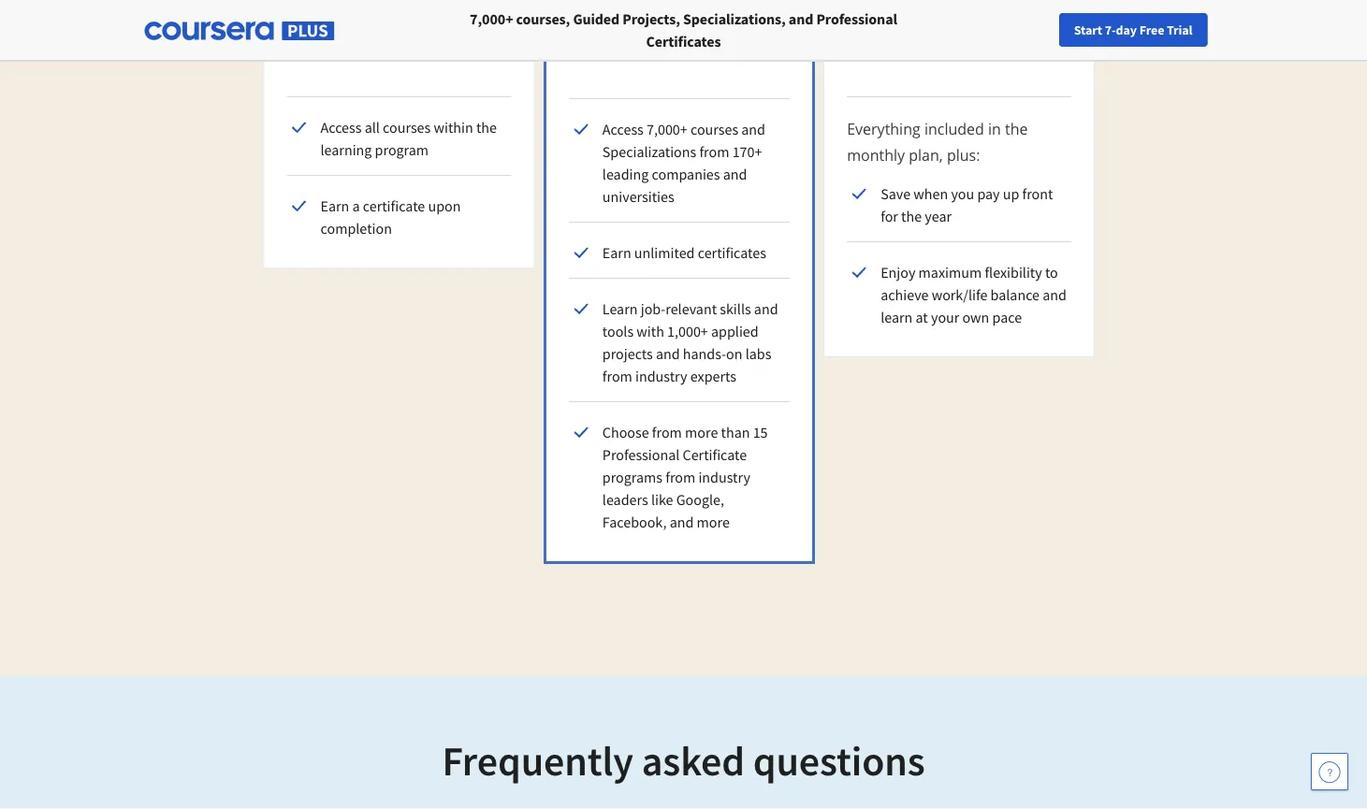 Task type: locate. For each thing, give the bounding box(es) containing it.
industry down certificate
[[699, 468, 751, 487]]

access up the learning
[[321, 118, 362, 137]]

earn
[[321, 197, 350, 215], [603, 243, 632, 262]]

and down with at left top
[[656, 345, 680, 363]]

0 horizontal spatial access
[[321, 118, 362, 137]]

choose from more than 15 professional certificate programs from industry leaders like google, facebook, and more
[[603, 423, 768, 532]]

relevant
[[666, 300, 717, 318]]

your inside enjoy maximum flexibility to achieve work/life balance and learn at your own pace
[[932, 308, 960, 327]]

0 horizontal spatial courses
[[383, 118, 431, 137]]

more
[[685, 423, 718, 442], [697, 513, 730, 532]]

guarantee
[[991, 8, 1055, 27]]

completion
[[321, 219, 392, 238]]

and right specializations,
[[789, 9, 814, 28]]

access inside access 7,000+ courses and specializations from 170+ leading companies and universities
[[603, 120, 644, 139]]

projects,
[[623, 9, 681, 28]]

7,000+
[[470, 9, 514, 28], [647, 120, 688, 139]]

year
[[925, 207, 952, 226]]

job-
[[641, 300, 666, 318]]

certificate
[[683, 446, 747, 464]]

start 7-day free trial button
[[1060, 13, 1208, 47]]

like
[[652, 491, 674, 509]]

and inside enjoy maximum flexibility to achieve work/life balance and learn at your own pace
[[1043, 286, 1067, 304]]

7-
[[1105, 22, 1117, 38]]

courses inside access 7,000+ courses and specializations from 170+ leading companies and universities
[[691, 120, 739, 139]]

access up specializations
[[603, 120, 644, 139]]

plus:
[[947, 145, 981, 165]]

earn inside earn a certificate upon completion
[[321, 197, 350, 215]]

and down to
[[1043, 286, 1067, 304]]

the
[[476, 118, 497, 137], [1006, 119, 1028, 139], [902, 207, 922, 226]]

courses
[[383, 118, 431, 137], [691, 120, 739, 139]]

find
[[969, 22, 993, 38]]

a
[[352, 197, 360, 215]]

for
[[881, 207, 899, 226]]

1 horizontal spatial 7,000+
[[647, 120, 688, 139]]

professional left money-
[[817, 9, 898, 28]]

in
[[989, 119, 1002, 139]]

learn
[[881, 308, 913, 327]]

0 vertical spatial industry
[[636, 367, 688, 386]]

None search field
[[257, 12, 604, 49]]

everything
[[847, 119, 921, 139]]

start 7-day free trial
[[1075, 22, 1193, 38]]

industry
[[636, 367, 688, 386], [699, 468, 751, 487]]

from left 170+
[[700, 142, 730, 161]]

back
[[958, 8, 988, 27]]

1 horizontal spatial the
[[902, 207, 922, 226]]

1 horizontal spatial industry
[[699, 468, 751, 487]]

asked
[[642, 735, 745, 787]]

more down google,
[[697, 513, 730, 532]]

day left money-
[[884, 8, 907, 27]]

1 horizontal spatial earn
[[603, 243, 632, 262]]

access inside "access all courses within the learning program"
[[321, 118, 362, 137]]

industry down the projects
[[636, 367, 688, 386]]

1 vertical spatial 7,000+
[[647, 120, 688, 139]]

access
[[321, 118, 362, 137], [603, 120, 644, 139]]

coursera image
[[22, 15, 141, 45]]

14-
[[865, 8, 885, 27]]

7,000+ up specializations
[[647, 120, 688, 139]]

than
[[721, 423, 750, 442]]

and down 170+
[[723, 165, 747, 184]]

0 horizontal spatial professional
[[603, 446, 680, 464]]

certificates
[[698, 243, 767, 262]]

0 horizontal spatial your
[[932, 308, 960, 327]]

upon
[[428, 197, 461, 215]]

day
[[884, 8, 907, 27], [1117, 22, 1138, 38]]

1 horizontal spatial day
[[1117, 22, 1138, 38]]

0 vertical spatial earn
[[321, 197, 350, 215]]

cancel
[[631, 10, 673, 29]]

learning
[[321, 140, 372, 159]]

0 vertical spatial professional
[[817, 9, 898, 28]]

14-day money-back guarantee
[[865, 8, 1055, 27]]

1 vertical spatial your
[[932, 308, 960, 327]]

from down the projects
[[603, 367, 633, 386]]

1 horizontal spatial professional
[[817, 9, 898, 28]]

trial
[[1167, 22, 1193, 38]]

7,000+ left courses,
[[470, 9, 514, 28]]

more up certificate
[[685, 423, 718, 442]]

and right skills
[[754, 300, 779, 318]]

courses for 170+
[[691, 120, 739, 139]]

1 vertical spatial earn
[[603, 243, 632, 262]]

your
[[995, 22, 1020, 38], [932, 308, 960, 327]]

0 horizontal spatial industry
[[636, 367, 688, 386]]

skills
[[720, 300, 751, 318]]

the right within
[[476, 118, 497, 137]]

show notifications image
[[1115, 23, 1138, 46]]

with
[[637, 322, 665, 341]]

and down google,
[[670, 513, 694, 532]]

earn for earn unlimited certificates
[[603, 243, 632, 262]]

everything included in the monthly plan, plus:
[[847, 119, 1028, 165]]

professional inside the 7,000+ courses, guided projects, specializations, and professional certificates
[[817, 9, 898, 28]]

0 horizontal spatial 7,000+
[[470, 9, 514, 28]]

0 horizontal spatial earn
[[321, 197, 350, 215]]

day left free
[[1117, 22, 1138, 38]]

questions
[[753, 735, 926, 787]]

your right at at the right top of page
[[932, 308, 960, 327]]

courses up program
[[383, 118, 431, 137]]

enjoy maximum flexibility to achieve work/life balance and learn at your own pace
[[881, 263, 1067, 327]]

1 vertical spatial industry
[[699, 468, 751, 487]]

pay
[[978, 184, 1000, 203]]

earn for earn a certificate upon completion
[[321, 197, 350, 215]]

1 horizontal spatial your
[[995, 22, 1020, 38]]

your right "find"
[[995, 22, 1020, 38]]

0 vertical spatial 7,000+
[[470, 9, 514, 28]]

0 horizontal spatial the
[[476, 118, 497, 137]]

from inside access 7,000+ courses and specializations from 170+ leading companies and universities
[[700, 142, 730, 161]]

0 vertical spatial your
[[995, 22, 1020, 38]]

professional up programs
[[603, 446, 680, 464]]

professional
[[817, 9, 898, 28], [603, 446, 680, 464]]

your inside find your new career link
[[995, 22, 1020, 38]]

frequently
[[442, 735, 634, 787]]

1 vertical spatial professional
[[603, 446, 680, 464]]

1 horizontal spatial courses
[[691, 120, 739, 139]]

industry inside choose from more than 15 professional certificate programs from industry leaders like google, facebook, and more
[[699, 468, 751, 487]]

1 vertical spatial more
[[697, 513, 730, 532]]

courses up 170+
[[691, 120, 739, 139]]

the right in
[[1006, 119, 1028, 139]]

and up 170+
[[742, 120, 766, 139]]

courses inside "access all courses within the learning program"
[[383, 118, 431, 137]]

and inside the 7,000+ courses, guided projects, specializations, and professional certificates
[[789, 9, 814, 28]]

leaders
[[603, 491, 649, 509]]

at
[[916, 308, 929, 327]]

to
[[1046, 263, 1059, 282]]

earn left a
[[321, 197, 350, 215]]

hands-
[[683, 345, 727, 363]]

you
[[952, 184, 975, 203]]

2 horizontal spatial the
[[1006, 119, 1028, 139]]

and inside choose from more than 15 professional certificate programs from industry leaders like google, facebook, and more
[[670, 513, 694, 532]]

front
[[1023, 184, 1054, 203]]

from
[[700, 142, 730, 161], [603, 367, 633, 386], [652, 423, 682, 442], [666, 468, 696, 487]]

find your new career
[[969, 22, 1086, 38]]

1 horizontal spatial access
[[603, 120, 644, 139]]

0 horizontal spatial day
[[884, 8, 907, 27]]

earn left the unlimited
[[603, 243, 632, 262]]

pace
[[993, 308, 1023, 327]]

day inside start 7-day free trial button
[[1117, 22, 1138, 38]]

and
[[789, 9, 814, 28], [742, 120, 766, 139], [723, 165, 747, 184], [1043, 286, 1067, 304], [754, 300, 779, 318], [656, 345, 680, 363], [670, 513, 694, 532]]

the right for
[[902, 207, 922, 226]]



Task type: describe. For each thing, give the bounding box(es) containing it.
from inside learn job-relevant skills and tools with 1,000+ applied projects and hands-on labs from industry experts
[[603, 367, 633, 386]]

companies
[[652, 165, 720, 184]]

7,000+ courses, guided projects, specializations, and professional certificates
[[470, 9, 898, 51]]

career
[[1050, 22, 1086, 38]]

15
[[753, 423, 768, 442]]

when
[[914, 184, 949, 203]]

enjoy
[[881, 263, 916, 282]]

170+
[[733, 142, 763, 161]]

unlimited
[[635, 243, 695, 262]]

1,000+
[[668, 322, 709, 341]]

facebook,
[[603, 513, 667, 532]]

learn
[[603, 300, 638, 318]]

included
[[925, 119, 985, 139]]

courses for program
[[383, 118, 431, 137]]

guided
[[573, 9, 620, 28]]

start
[[1075, 22, 1103, 38]]

save
[[881, 184, 911, 203]]

within
[[434, 118, 473, 137]]

on
[[727, 345, 743, 363]]

monthly
[[847, 145, 905, 165]]

access for access all courses within the learning program
[[321, 118, 362, 137]]

balance
[[991, 286, 1040, 304]]

projects
[[603, 345, 653, 363]]

achieve
[[881, 286, 929, 304]]

certificates
[[647, 32, 721, 51]]

all
[[365, 118, 380, 137]]

tools
[[603, 322, 634, 341]]

choose
[[603, 423, 649, 442]]

the inside "access all courses within the learning program"
[[476, 118, 497, 137]]

access for access 7,000+ courses and specializations from 170+ leading companies and universities
[[603, 120, 644, 139]]

frequently asked questions
[[442, 735, 926, 787]]

from right choose
[[652, 423, 682, 442]]

applied
[[712, 322, 759, 341]]

free
[[1140, 22, 1165, 38]]

find your new career link
[[959, 19, 1095, 42]]

up
[[1003, 184, 1020, 203]]

0 vertical spatial more
[[685, 423, 718, 442]]

professional inside choose from more than 15 professional certificate programs from industry leaders like google, facebook, and more
[[603, 446, 680, 464]]

courses,
[[516, 9, 570, 28]]

program
[[375, 140, 429, 159]]

industry inside learn job-relevant skills and tools with 1,000+ applied projects and hands-on labs from industry experts
[[636, 367, 688, 386]]

plan,
[[909, 145, 944, 165]]

cancel anytime
[[631, 10, 728, 29]]

maximum
[[919, 263, 982, 282]]

earn a certificate upon completion
[[321, 197, 461, 238]]

universities
[[603, 187, 675, 206]]

experts
[[691, 367, 737, 386]]

learn job-relevant skills and tools with 1,000+ applied projects and hands-on labs from industry experts
[[603, 300, 779, 386]]

money-
[[910, 8, 958, 27]]

the inside everything included in the monthly plan, plus:
[[1006, 119, 1028, 139]]

leading
[[603, 165, 649, 184]]

access all courses within the learning program
[[321, 118, 497, 159]]

earn unlimited certificates
[[603, 243, 767, 262]]

work/life
[[932, 286, 988, 304]]

coursera plus image
[[145, 22, 335, 40]]

flexibility
[[985, 263, 1043, 282]]

save  when you pay up front for the year
[[881, 184, 1054, 226]]

specializations
[[603, 142, 697, 161]]

from up like
[[666, 468, 696, 487]]

7,000+ inside access 7,000+ courses and specializations from 170+ leading companies and universities
[[647, 120, 688, 139]]

anytime
[[676, 10, 728, 29]]

help center image
[[1319, 761, 1342, 784]]

google,
[[677, 491, 725, 509]]

the inside save  when you pay up front for the year
[[902, 207, 922, 226]]

certificate
[[363, 197, 425, 215]]

new
[[1023, 22, 1047, 38]]

labs
[[746, 345, 772, 363]]

7,000+ inside the 7,000+ courses, guided projects, specializations, and professional certificates
[[470, 9, 514, 28]]

programs
[[603, 468, 663, 487]]

specializations,
[[683, 9, 786, 28]]

access 7,000+ courses and specializations from 170+ leading companies and universities
[[603, 120, 766, 206]]

own
[[963, 308, 990, 327]]



Task type: vqa. For each thing, say whether or not it's contained in the screenshot.
Start 7-day Free Trial button
yes



